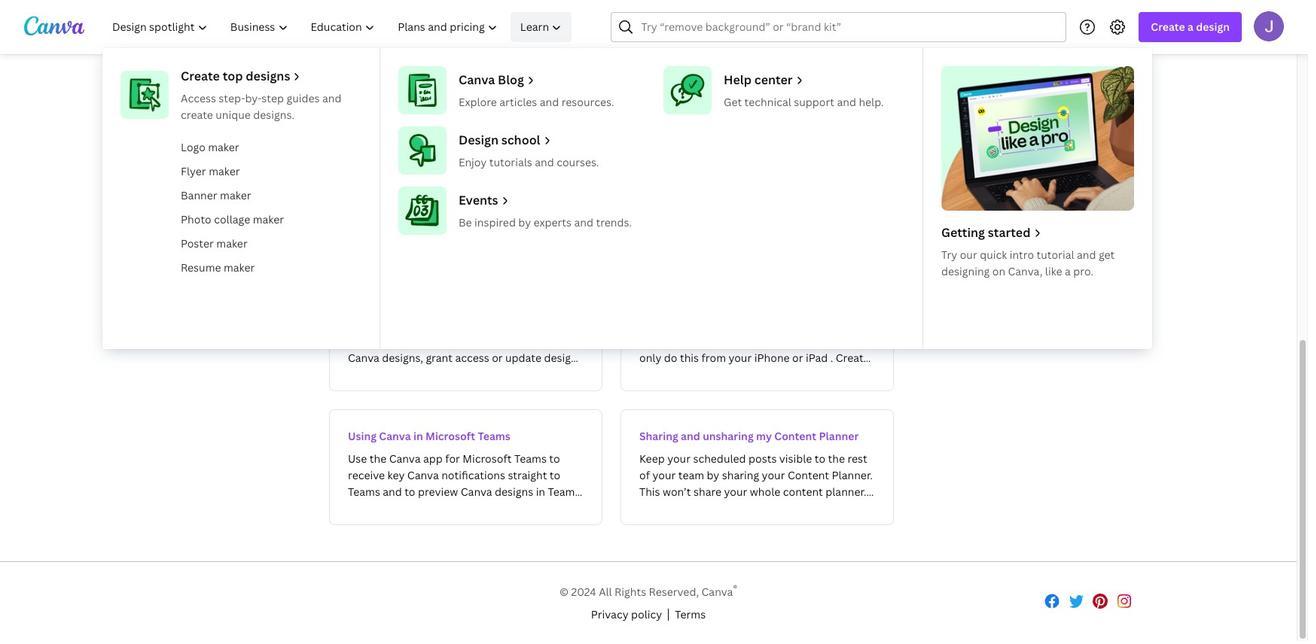 Task type: locate. For each thing, give the bounding box(es) containing it.
sharing and unsharing my content planner
[[639, 429, 859, 444]]

0 horizontal spatial for
[[439, 19, 454, 33]]

in
[[413, 295, 423, 310], [413, 429, 423, 444]]

slack up schedule
[[404, 36, 430, 50]]

banner maker
[[181, 188, 251, 203]]

for up post
[[439, 19, 454, 33]]

more for schedule posts on facebook, pinterest, and more
[[615, 53, 641, 68]]

resume maker link
[[175, 256, 367, 280]]

0 horizontal spatial on
[[471, 53, 484, 68]]

also right can on the right top of the page
[[853, 19, 874, 33]]

maker inside flyer maker link
[[209, 164, 240, 178]]

2 to from the left
[[732, 36, 743, 50]]

events
[[459, 192, 498, 209]]

1 horizontal spatial on
[[992, 264, 1005, 279]]

tutorial
[[1037, 248, 1074, 262]]

1 vertical spatial create
[[181, 68, 220, 84]]

create for create top designs
[[181, 68, 220, 84]]

be
[[459, 215, 472, 230]]

1 horizontal spatial the
[[745, 36, 762, 50]]

photo collage maker
[[181, 212, 284, 227]]

banner maker link
[[175, 184, 367, 208]]

school
[[501, 132, 540, 148]]

1 horizontal spatial a
[[1065, 264, 1071, 279]]

maker inside the banner maker link
[[220, 188, 251, 203]]

1 vertical spatial slack
[[426, 295, 453, 310]]

0 horizontal spatial a
[[472, 36, 477, 50]]

and left help.
[[837, 95, 856, 109]]

1 horizontal spatial for
[[550, 19, 565, 33]]

canva,
[[1008, 264, 1043, 279]]

all
[[599, 585, 612, 599]]

0 vertical spatial by
[[532, 36, 544, 50]]

1 the from the left
[[595, 36, 612, 50]]

can
[[832, 19, 850, 33]]

maker inside poster maker link
[[216, 236, 248, 251]]

trends.
[[596, 215, 632, 230]]

also right people
[[378, 246, 405, 264]]

on down quick
[[992, 264, 1005, 279]]

1 vertical spatial using
[[348, 429, 377, 444]]

maker up 'banner maker'
[[209, 164, 240, 178]]

0 vertical spatial on
[[471, 53, 484, 68]]

create
[[1151, 20, 1185, 34], [181, 68, 220, 84]]

learn up time
[[520, 20, 549, 34]]

by left experts
[[518, 215, 531, 230]]

🙂 image
[[568, 139, 592, 163]]

for
[[329, 19, 346, 33]]

2 for from the left
[[550, 19, 565, 33]]

and up pro.
[[1077, 248, 1096, 262]]

in down viewed
[[413, 295, 423, 310]]

and right guides
[[322, 91, 341, 105]]

0 horizontal spatial the
[[595, 36, 612, 50]]

my
[[756, 429, 772, 444]]

terms link
[[675, 607, 706, 623]]

by right time
[[532, 36, 544, 50]]

1 using from the top
[[348, 295, 377, 310]]

maker inside the "resume maker" link
[[224, 261, 255, 275]]

slack down viewed
[[426, 295, 453, 310]]

also
[[853, 19, 874, 33], [378, 246, 405, 264]]

0 vertical spatial create
[[1151, 20, 1185, 34]]

explore
[[459, 95, 497, 109]]

support
[[794, 95, 834, 109]]

flyer maker
[[181, 164, 240, 178]]

canva up time
[[516, 19, 547, 33]]

slack
[[404, 36, 430, 50], [426, 295, 453, 310]]

maker down poster maker
[[224, 261, 255, 275]]

getting
[[941, 224, 985, 241]]

tutorials
[[489, 155, 532, 169]]

canva blog
[[459, 72, 524, 88]]

0 horizontal spatial to
[[458, 36, 469, 50]]

our
[[960, 248, 977, 262]]

0 vertical spatial also
[[853, 19, 874, 33]]

a left later
[[472, 36, 477, 50]]

maker for banner maker
[[220, 188, 251, 203]]

0 horizontal spatial learn
[[520, 20, 549, 34]]

and down for canva pro, canva for teams, and canva for nonprofits administrators and brand designers, you can also schedule your slack post to a later time by selecting the
[[593, 53, 612, 68]]

to inside next to the publish button. learn more about
[[732, 36, 743, 50]]

1 horizontal spatial create
[[1151, 20, 1185, 34]]

maker inside logo maker 'link'
[[208, 140, 239, 154]]

poster
[[181, 236, 214, 251]]

the down brand
[[745, 36, 762, 50]]

and left trends.
[[574, 215, 593, 230]]

a inside dropdown button
[[1188, 20, 1194, 34]]

0 horizontal spatial more
[[329, 53, 356, 68]]

1 vertical spatial in
[[413, 429, 423, 444]]

microsoft
[[426, 429, 475, 444]]

2024
[[571, 585, 596, 599]]

2 more from the left
[[615, 53, 641, 68]]

more inside next to the publish button. learn more about
[[329, 53, 356, 68]]

on inside try our quick intro tutorial and get designing on canva, like a pro.
[[992, 264, 1005, 279]]

publish
[[765, 36, 803, 50]]

and
[[494, 19, 513, 33], [702, 19, 721, 33], [593, 53, 612, 68], [322, 91, 341, 105], [540, 95, 559, 109], [837, 95, 856, 109], [535, 155, 554, 169], [574, 215, 593, 230], [1077, 248, 1096, 262], [681, 429, 700, 444]]

canva up the schedule
[[348, 19, 380, 33]]

designs
[[246, 68, 290, 84]]

canva inside the © 2024 all rights reserved, canva ®
[[702, 585, 733, 599]]

policy
[[631, 607, 662, 622]]

maker for poster maker
[[216, 236, 248, 251]]

like
[[1045, 264, 1062, 279]]

0 vertical spatial slack
[[404, 36, 430, 50]]

create up access
[[181, 68, 220, 84]]

1 more from the left
[[329, 53, 356, 68]]

2 in from the top
[[413, 429, 423, 444]]

maker up photo collage maker
[[220, 188, 251, 203]]

reserved,
[[649, 585, 699, 599]]

by-
[[245, 91, 262, 105]]

a left design
[[1188, 20, 1194, 34]]

designing
[[941, 264, 990, 279]]

1 horizontal spatial learn
[[845, 36, 874, 50]]

create inside learn "menu"
[[181, 68, 220, 84]]

facebook,
[[487, 53, 538, 68]]

was this helpful?
[[568, 101, 655, 115]]

learn inside next to the publish button. learn more about
[[845, 36, 874, 50]]

and left was
[[540, 95, 559, 109]]

about
[[358, 53, 388, 68]]

sharing and unsharing my content planner link
[[621, 410, 894, 526]]

canva
[[348, 19, 380, 33], [405, 19, 437, 33], [516, 19, 547, 33], [459, 72, 495, 88], [379, 295, 411, 310], [379, 429, 411, 444], [702, 585, 733, 599]]

more down for canva pro, canva for teams, and canva for nonprofits administrators and brand designers, you can also schedule your slack post to a later time by selecting the
[[615, 53, 641, 68]]

try
[[941, 248, 957, 262]]

2 the from the left
[[745, 36, 762, 50]]

1 to from the left
[[458, 36, 469, 50]]

logo maker link
[[175, 136, 367, 160]]

2 using from the top
[[348, 429, 377, 444]]

0 vertical spatial in
[[413, 295, 423, 310]]

1 in from the top
[[413, 295, 423, 310]]

next
[[707, 36, 729, 50]]

create inside dropdown button
[[1151, 20, 1185, 34]]

time
[[506, 36, 529, 50]]

started
[[988, 224, 1031, 241]]

this
[[591, 101, 611, 115]]

the down nonprofits
[[595, 36, 612, 50]]

to
[[458, 36, 469, 50], [732, 36, 743, 50]]

maker for resume maker
[[224, 261, 255, 275]]

Try "remove background" or "brand kit" search field
[[641, 13, 1057, 41]]

on
[[471, 53, 484, 68], [992, 264, 1005, 279]]

0 vertical spatial learn
[[520, 20, 549, 34]]

using canva in microsoft teams link
[[329, 410, 602, 526]]

1 for from the left
[[439, 19, 454, 33]]

1 vertical spatial by
[[518, 215, 531, 230]]

1 vertical spatial on
[[992, 264, 1005, 279]]

on down later
[[471, 53, 484, 68]]

canva right pro,
[[405, 19, 437, 33]]

canva up explore at the left top of the page
[[459, 72, 495, 88]]

a
[[1188, 20, 1194, 34], [472, 36, 477, 50], [1065, 264, 1071, 279]]

1 horizontal spatial to
[[732, 36, 743, 50]]

1 vertical spatial a
[[472, 36, 477, 50]]

nonprofits
[[567, 19, 622, 33]]

2 vertical spatial a
[[1065, 264, 1071, 279]]

selecting
[[547, 36, 593, 50]]

canva down people also viewed
[[379, 295, 411, 310]]

to down brand
[[732, 36, 743, 50]]

0 vertical spatial a
[[1188, 20, 1194, 34]]

2 horizontal spatial a
[[1188, 20, 1194, 34]]

learn down can on the right top of the page
[[845, 36, 874, 50]]

1 vertical spatial learn
[[845, 36, 874, 50]]

canva up terms
[[702, 585, 733, 599]]

a right like
[[1065, 264, 1071, 279]]

0 horizontal spatial also
[[378, 246, 405, 264]]

maker down the banner maker link on the left of the page
[[253, 212, 284, 227]]

enjoy tutorials and courses.
[[459, 155, 599, 169]]

inspired
[[474, 215, 516, 230]]

technical
[[744, 95, 791, 109]]

0 vertical spatial using
[[348, 295, 377, 310]]

0 horizontal spatial create
[[181, 68, 220, 84]]

content
[[774, 429, 816, 444]]

create
[[181, 108, 213, 122]]

step-
[[219, 91, 245, 105]]

and up next
[[702, 19, 721, 33]]

getting started
[[941, 224, 1031, 241]]

1 horizontal spatial also
[[853, 19, 874, 33]]

maker down the collage
[[216, 236, 248, 251]]

maker up flyer maker
[[208, 140, 239, 154]]

1 vertical spatial also
[[378, 246, 405, 264]]

get technical support and help.
[[724, 95, 884, 109]]

maker for flyer maker
[[209, 164, 240, 178]]

to right post
[[458, 36, 469, 50]]

collage
[[214, 212, 250, 227]]

create left design
[[1151, 20, 1185, 34]]

more down the schedule
[[329, 53, 356, 68]]

in left the microsoft
[[413, 429, 423, 444]]

poster maker
[[181, 236, 248, 251]]

1 horizontal spatial more
[[615, 53, 641, 68]]

for up 'selecting' at the top
[[550, 19, 565, 33]]

canva inside learn "menu"
[[459, 72, 495, 88]]

terms
[[675, 607, 706, 622]]



Task type: describe. For each thing, give the bounding box(es) containing it.
also inside for canva pro, canva for teams, and canva for nonprofits administrators and brand designers, you can also schedule your slack post to a later time by selecting the
[[853, 19, 874, 33]]

learn inside learn dropdown button
[[520, 20, 549, 34]]

in for slack
[[413, 295, 423, 310]]

flyer maker link
[[175, 160, 367, 184]]

create a design button
[[1139, 12, 1242, 42]]

logo
[[181, 140, 205, 154]]

was
[[568, 101, 589, 115]]

be inspired by experts and trends.
[[459, 215, 632, 230]]

helpful?
[[613, 101, 655, 115]]

a inside try our quick intro tutorial and get designing on canva, like a pro.
[[1065, 264, 1071, 279]]

resume
[[181, 261, 221, 275]]

brand
[[724, 19, 754, 33]]

and up later
[[494, 19, 513, 33]]

teams
[[478, 429, 510, 444]]

privacy policy
[[591, 607, 662, 622]]

intro
[[1010, 248, 1034, 262]]

designs.
[[253, 108, 294, 122]]

design
[[1196, 20, 1230, 34]]

articles
[[500, 95, 537, 109]]

using for using canva in microsoft teams
[[348, 429, 377, 444]]

learn menu
[[102, 48, 1152, 349]]

jacob simon image
[[1254, 11, 1284, 41]]

button.
[[805, 36, 843, 50]]

by inside for canva pro, canva for teams, and canva for nonprofits administrators and brand designers, you can also schedule your slack post to a later time by selecting the
[[532, 36, 544, 50]]

and down school
[[535, 155, 554, 169]]

privacy
[[591, 607, 629, 622]]

explore articles and resources.
[[459, 95, 614, 109]]

maker for logo maker
[[208, 140, 239, 154]]

resources.
[[562, 95, 614, 109]]

get
[[724, 95, 742, 109]]

canva left the microsoft
[[379, 429, 411, 444]]

unique
[[216, 108, 251, 122]]

poster maker link
[[175, 232, 367, 256]]

using canva in microsoft teams
[[348, 429, 510, 444]]

the inside next to the publish button. learn more about
[[745, 36, 762, 50]]

more for next to the publish button. learn more about
[[329, 53, 356, 68]]

the inside for canva pro, canva for teams, and canva for nonprofits administrators and brand designers, you can also schedule your slack post to a later time by selecting the
[[595, 36, 612, 50]]

and inside 'access step-by-step guides and create unique designs.'
[[322, 91, 341, 105]]

planner
[[819, 429, 859, 444]]

using canva in slack
[[348, 295, 453, 310]]

viewed
[[408, 246, 455, 264]]

people also viewed
[[329, 246, 455, 264]]

using canva in slack link
[[329, 276, 602, 392]]

next to the publish button. learn more about
[[329, 36, 874, 68]]

guides
[[286, 91, 320, 105]]

flyer
[[181, 164, 206, 178]]

in for microsoft
[[413, 429, 423, 444]]

step
[[262, 91, 284, 105]]

your
[[378, 36, 401, 50]]

pro,
[[382, 19, 402, 33]]

get
[[1099, 248, 1115, 262]]

designers,
[[757, 19, 808, 33]]

pro.
[[1073, 264, 1093, 279]]

banner
[[181, 188, 217, 203]]

sharing
[[639, 429, 678, 444]]

©
[[559, 585, 569, 599]]

privacy policy link
[[591, 607, 662, 623]]

by inside learn "menu"
[[518, 215, 531, 230]]

schedule posts on facebook, pinterest, and more
[[391, 53, 641, 68]]

®
[[733, 583, 737, 594]]

create a design
[[1151, 20, 1230, 34]]

schedule
[[329, 36, 375, 50]]

post
[[433, 36, 456, 50]]

a inside for canva pro, canva for teams, and canva for nonprofits administrators and brand designers, you can also schedule your slack post to a later time by selecting the
[[472, 36, 477, 50]]

maker inside photo collage maker link
[[253, 212, 284, 227]]

unsharing
[[703, 429, 754, 444]]

teams,
[[457, 19, 492, 33]]

help center
[[724, 72, 793, 88]]

access
[[181, 91, 216, 105]]

top level navigation element
[[102, 12, 1152, 349]]

posts
[[441, 53, 469, 68]]

courses.
[[557, 155, 599, 169]]

help
[[724, 72, 752, 88]]

create for create a design
[[1151, 20, 1185, 34]]

to inside for canva pro, canva for teams, and canva for nonprofits administrators and brand designers, you can also schedule your slack post to a later time by selecting the
[[458, 36, 469, 50]]

center
[[754, 72, 793, 88]]

slack inside for canva pro, canva for teams, and canva for nonprofits administrators and brand designers, you can also schedule your slack post to a later time by selecting the
[[404, 36, 430, 50]]

design
[[459, 132, 499, 148]]

create top designs
[[181, 68, 290, 84]]

blog
[[498, 72, 524, 88]]

schedule posts on facebook, pinterest, and more link
[[391, 53, 641, 68]]

and inside try our quick intro tutorial and get designing on canva, like a pro.
[[1077, 248, 1096, 262]]

using for using canva in slack
[[348, 295, 377, 310]]

pinterest,
[[541, 53, 590, 68]]

top
[[223, 68, 243, 84]]

learn button
[[511, 12, 572, 42]]

access step-by-step guides and create unique designs.
[[181, 91, 341, 122]]

experts
[[534, 215, 572, 230]]

and right sharing
[[681, 429, 700, 444]]

photo collage maker link
[[175, 208, 367, 232]]

administrators
[[625, 19, 699, 33]]



Task type: vqa. For each thing, say whether or not it's contained in the screenshot.
program.
no



